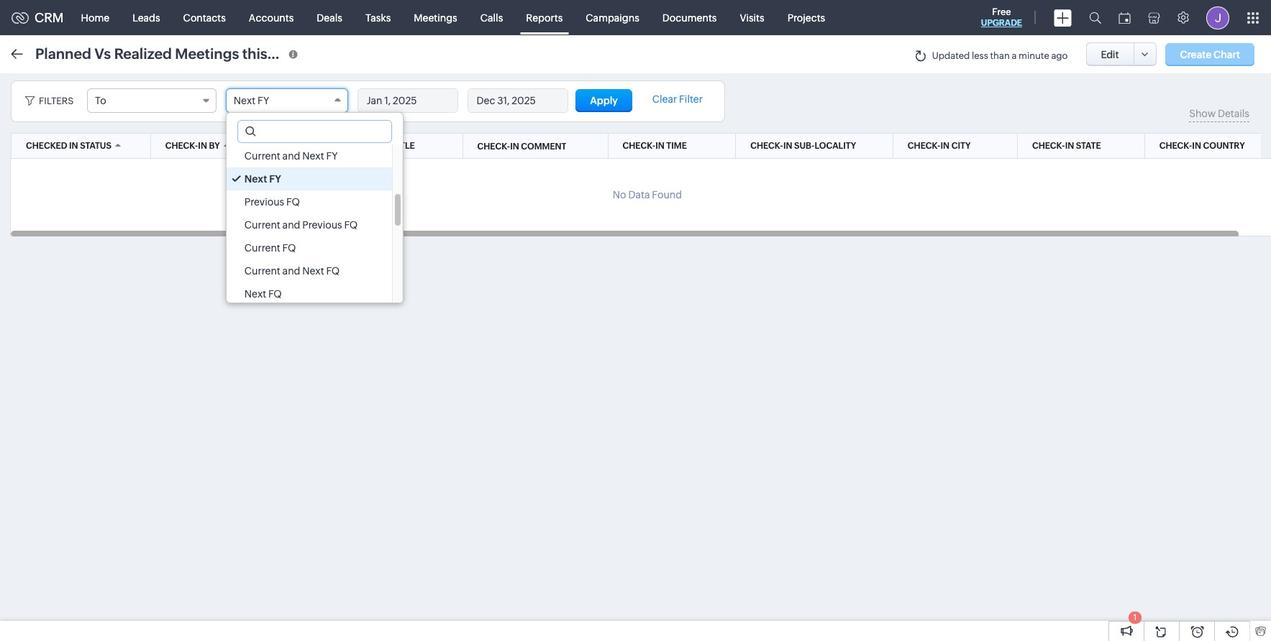 Task type: locate. For each thing, give the bounding box(es) containing it.
next inside field
[[234, 95, 256, 106]]

meetings
[[414, 12, 457, 23], [175, 45, 239, 62]]

3 current from the top
[[245, 242, 280, 254]]

list box
[[227, 145, 403, 306]]

5 check- from the left
[[1032, 141, 1065, 151]]

check- for check-in comment
[[477, 141, 510, 151]]

in left country
[[1192, 141, 1201, 151]]

current inside 'option'
[[245, 242, 280, 254]]

and
[[282, 150, 300, 162], [282, 219, 300, 231], [282, 265, 300, 277]]

locality
[[815, 141, 856, 151]]

meetings down 'contacts'
[[175, 45, 239, 62]]

1 current from the top
[[245, 150, 280, 162]]

next fq option
[[227, 283, 392, 306]]

fq for next fq
[[268, 289, 282, 300]]

edit button
[[1086, 42, 1134, 66]]

8 in from the left
[[510, 141, 519, 151]]

free upgrade
[[981, 6, 1022, 28]]

data
[[628, 189, 650, 201]]

Next FY field
[[226, 88, 348, 113]]

in for sub-
[[783, 141, 792, 151]]

current for current fq
[[245, 242, 280, 254]]

current up current and next fq
[[245, 242, 280, 254]]

check- left state
[[1032, 141, 1065, 151]]

5 in from the left
[[941, 141, 950, 151]]

and up the current fq 'option'
[[282, 219, 300, 231]]

2 and from the top
[[282, 219, 300, 231]]

current and next fq
[[245, 265, 340, 277]]

in left by
[[198, 141, 207, 151]]

check- for check-in country
[[1160, 141, 1192, 151]]

current up next fq
[[245, 265, 280, 277]]

6 in from the left
[[1065, 141, 1074, 151]]

fq for previous fq
[[286, 196, 300, 208]]

tasks
[[365, 12, 391, 23]]

next fq
[[245, 289, 282, 300]]

vs
[[94, 45, 111, 62]]

1 in from the left
[[69, 141, 78, 151]]

next fy
[[234, 95, 269, 106], [245, 173, 281, 185]]

chart
[[1214, 49, 1240, 60]]

3 in from the left
[[656, 141, 665, 151]]

check- left by
[[165, 141, 198, 151]]

next up 'previous fq'
[[245, 173, 267, 185]]

0 vertical spatial fy
[[258, 95, 269, 106]]

1 vertical spatial fy
[[326, 150, 338, 162]]

previous fq option
[[227, 191, 392, 214]]

1 vertical spatial meetings
[[175, 45, 239, 62]]

and up next fq option
[[282, 265, 300, 277]]

check- for check-in sub-locality
[[751, 141, 783, 151]]

next
[[234, 95, 256, 106], [302, 150, 324, 162], [245, 173, 267, 185], [302, 265, 324, 277], [245, 289, 266, 300]]

current
[[245, 150, 280, 162], [245, 219, 280, 231], [245, 242, 280, 254], [245, 265, 280, 277]]

check- left time
[[623, 141, 656, 151]]

in left status
[[69, 141, 78, 151]]

4 check- from the left
[[908, 141, 941, 151]]

previous up the current fq 'option'
[[302, 219, 342, 231]]

fy down this
[[258, 95, 269, 106]]

fq inside option
[[268, 289, 282, 300]]

0 vertical spatial meetings
[[414, 12, 457, 23]]

edit
[[1101, 49, 1119, 60]]

2 check- from the left
[[623, 141, 656, 151]]

meetings left calls link
[[414, 12, 457, 23]]

current inside current and next fy option
[[245, 150, 280, 162]]

in for by
[[198, 141, 207, 151]]

leads link
[[121, 0, 172, 35]]

previous up "current and previous fq"
[[245, 196, 284, 208]]

3 and from the top
[[282, 265, 300, 277]]

fq up current and next fq
[[282, 242, 296, 254]]

planned vs realized meetings this month
[[35, 45, 316, 62]]

in
[[69, 141, 78, 151], [198, 141, 207, 151], [656, 141, 665, 151], [783, 141, 792, 151], [941, 141, 950, 151], [1065, 141, 1074, 151], [1192, 141, 1201, 151], [510, 141, 519, 151]]

previous fq
[[245, 196, 300, 208]]

updated less than a minute ago
[[932, 50, 1068, 61]]

1 check- from the left
[[165, 141, 198, 151]]

6 check- from the left
[[1160, 141, 1192, 151]]

1 vertical spatial next fy
[[245, 173, 281, 185]]

next down current and next fq
[[245, 289, 266, 300]]

minute
[[1019, 50, 1050, 61]]

fy
[[258, 95, 269, 106], [326, 150, 338, 162], [269, 173, 281, 185]]

fq inside 'option'
[[282, 242, 296, 254]]

1 horizontal spatial previous
[[302, 219, 342, 231]]

planned
[[35, 45, 91, 62]]

time
[[666, 141, 687, 151]]

check- left comment
[[477, 141, 510, 151]]

next up next fq option
[[302, 265, 324, 277]]

checked
[[26, 141, 67, 151]]

None text field
[[238, 121, 391, 142]]

fq down current and next fq
[[268, 289, 282, 300]]

1 and from the top
[[282, 150, 300, 162]]

next fy down this
[[234, 95, 269, 106]]

2 current from the top
[[245, 219, 280, 231]]

current up current fq
[[245, 219, 280, 231]]

MMM D, YYYY text field
[[468, 89, 567, 112]]

fq
[[286, 196, 300, 208], [344, 219, 358, 231], [282, 242, 296, 254], [326, 265, 340, 277], [268, 289, 282, 300]]

and inside option
[[282, 150, 300, 162]]

create chart button
[[1166, 43, 1255, 66]]

home link
[[69, 0, 121, 35]]

check-in by
[[165, 141, 220, 151]]

next inside option
[[245, 289, 266, 300]]

0 horizontal spatial previous
[[245, 196, 284, 208]]

check-in city
[[908, 141, 971, 151]]

next up next fy 'option'
[[302, 150, 324, 162]]

check-in time
[[623, 141, 687, 151]]

in left comment
[[510, 141, 519, 151]]

found
[[652, 189, 682, 201]]

check-in sub-locality
[[751, 141, 856, 151]]

fy up 'previous fq'
[[269, 173, 281, 185]]

in left state
[[1065, 141, 1074, 151]]

next inside option
[[302, 265, 324, 277]]

check- for check-in time
[[623, 141, 656, 151]]

tasks link
[[354, 0, 402, 35]]

7 check- from the left
[[477, 141, 510, 151]]

4 current from the top
[[245, 265, 280, 277]]

in for country
[[1192, 141, 1201, 151]]

reports link
[[515, 0, 574, 35]]

campaigns
[[586, 12, 640, 23]]

3 check- from the left
[[751, 141, 783, 151]]

than
[[990, 50, 1010, 61]]

and for current and next fy
[[282, 150, 300, 162]]

clear
[[652, 94, 677, 105]]

in left time
[[656, 141, 665, 151]]

in for status
[[69, 141, 78, 151]]

current for current and previous fq
[[245, 219, 280, 231]]

check- left country
[[1160, 141, 1192, 151]]

in for city
[[941, 141, 950, 151]]

current and next fq option
[[227, 260, 392, 283]]

2 vertical spatial fy
[[269, 173, 281, 185]]

1 vertical spatial and
[[282, 219, 300, 231]]

sub-
[[794, 141, 815, 151]]

check-
[[165, 141, 198, 151], [623, 141, 656, 151], [751, 141, 783, 151], [908, 141, 941, 151], [1032, 141, 1065, 151], [1160, 141, 1192, 151], [477, 141, 510, 151]]

current inside option
[[245, 265, 280, 277]]

2 vertical spatial and
[[282, 265, 300, 277]]

logo image
[[12, 12, 29, 23]]

check- left sub-
[[751, 141, 783, 151]]

next fy up 'previous fq'
[[245, 173, 281, 185]]

next inside option
[[302, 150, 324, 162]]

check- left city
[[908, 141, 941, 151]]

this
[[242, 45, 267, 62]]

4 in from the left
[[783, 141, 792, 151]]

and up next fy 'option'
[[282, 150, 300, 162]]

in left sub-
[[783, 141, 792, 151]]

0 vertical spatial next fy
[[234, 95, 269, 106]]

create
[[1180, 49, 1212, 60]]

1 horizontal spatial meetings
[[414, 12, 457, 23]]

in left city
[[941, 141, 950, 151]]

current inside current and previous fq option
[[245, 219, 280, 231]]

fq up "current and previous fq"
[[286, 196, 300, 208]]

host
[[285, 141, 308, 151]]

current fq option
[[227, 237, 392, 260]]

next down this
[[234, 95, 256, 106]]

fy up next fy 'option'
[[326, 150, 338, 162]]

7 in from the left
[[1192, 141, 1201, 151]]

0 vertical spatial and
[[282, 150, 300, 162]]

previous
[[245, 196, 284, 208], [302, 219, 342, 231]]

campaigns link
[[574, 0, 651, 35]]

city
[[952, 141, 971, 151]]

a
[[1012, 50, 1017, 61]]

check- for check-in state
[[1032, 141, 1065, 151]]

in for comment
[[510, 141, 519, 151]]

current left host
[[245, 150, 280, 162]]

2 in from the left
[[198, 141, 207, 151]]

0 horizontal spatial meetings
[[175, 45, 239, 62]]



Task type: describe. For each thing, give the bounding box(es) containing it.
fy inside 'option'
[[269, 173, 281, 185]]

no
[[613, 189, 626, 201]]

meetings link
[[402, 0, 469, 35]]

free
[[992, 6, 1011, 17]]

current and next fy
[[245, 150, 338, 162]]

status
[[80, 141, 111, 151]]

current for current and next fy
[[245, 150, 280, 162]]

no data found
[[613, 189, 682, 201]]

next inside 'option'
[[245, 173, 267, 185]]

clear filter
[[652, 94, 703, 105]]

fq for current fq
[[282, 242, 296, 254]]

and for current and next fq
[[282, 265, 300, 277]]

next fy option
[[227, 168, 392, 191]]

next fy inside next fy 'option'
[[245, 173, 281, 185]]

month
[[271, 45, 316, 62]]

projects link
[[776, 0, 837, 35]]

next fy inside next fy field
[[234, 95, 269, 106]]

projects
[[788, 12, 825, 23]]

create chart
[[1180, 49, 1240, 60]]

calls
[[480, 12, 503, 23]]

visits
[[740, 12, 765, 23]]

upgrade
[[981, 18, 1022, 28]]

fq up next fq option
[[326, 265, 340, 277]]

check-in country
[[1160, 141, 1245, 151]]

in for time
[[656, 141, 665, 151]]

updated
[[932, 50, 970, 61]]

realized
[[114, 45, 172, 62]]

in for state
[[1065, 141, 1074, 151]]

check-in state
[[1032, 141, 1101, 151]]

documents
[[663, 12, 717, 23]]

documents link
[[651, 0, 728, 35]]

crm
[[35, 10, 64, 25]]

fy inside option
[[326, 150, 338, 162]]

filter
[[679, 94, 703, 105]]

ago
[[1051, 50, 1068, 61]]

calls link
[[469, 0, 515, 35]]

less
[[972, 50, 989, 61]]

and for current and previous fq
[[282, 219, 300, 231]]

crm link
[[12, 10, 64, 25]]

apply button
[[576, 89, 632, 112]]

by
[[209, 141, 220, 151]]

filters
[[39, 96, 74, 106]]

title
[[393, 141, 415, 151]]

current fq
[[245, 242, 296, 254]]

checked in status
[[26, 141, 111, 151]]

visits link
[[728, 0, 776, 35]]

check- for check-in city
[[908, 141, 941, 151]]

fy inside field
[[258, 95, 269, 106]]

1 vertical spatial previous
[[302, 219, 342, 231]]

apply
[[590, 95, 618, 106]]

0 vertical spatial previous
[[245, 196, 284, 208]]

leads
[[132, 12, 160, 23]]

home
[[81, 12, 109, 23]]

current and next fy option
[[227, 145, 392, 168]]

reports
[[526, 12, 563, 23]]

accounts link
[[237, 0, 305, 35]]

current for current and next fq
[[245, 265, 280, 277]]

fq down previous fq option at the left of the page
[[344, 219, 358, 231]]

deals link
[[305, 0, 354, 35]]

accounts
[[249, 12, 294, 23]]

current and previous fq
[[245, 219, 358, 231]]

contacts link
[[172, 0, 237, 35]]

check-in comment
[[477, 141, 567, 151]]

contacts
[[183, 12, 226, 23]]

comment
[[521, 141, 567, 151]]

state
[[1076, 141, 1101, 151]]

deals
[[317, 12, 342, 23]]

check- for check-in by
[[165, 141, 198, 151]]

country
[[1203, 141, 1245, 151]]

current and previous fq option
[[227, 214, 392, 237]]

list box containing current and next fy
[[227, 145, 403, 306]]



Task type: vqa. For each thing, say whether or not it's contained in the screenshot.
check- associated with Check-In Sub-Locality
yes



